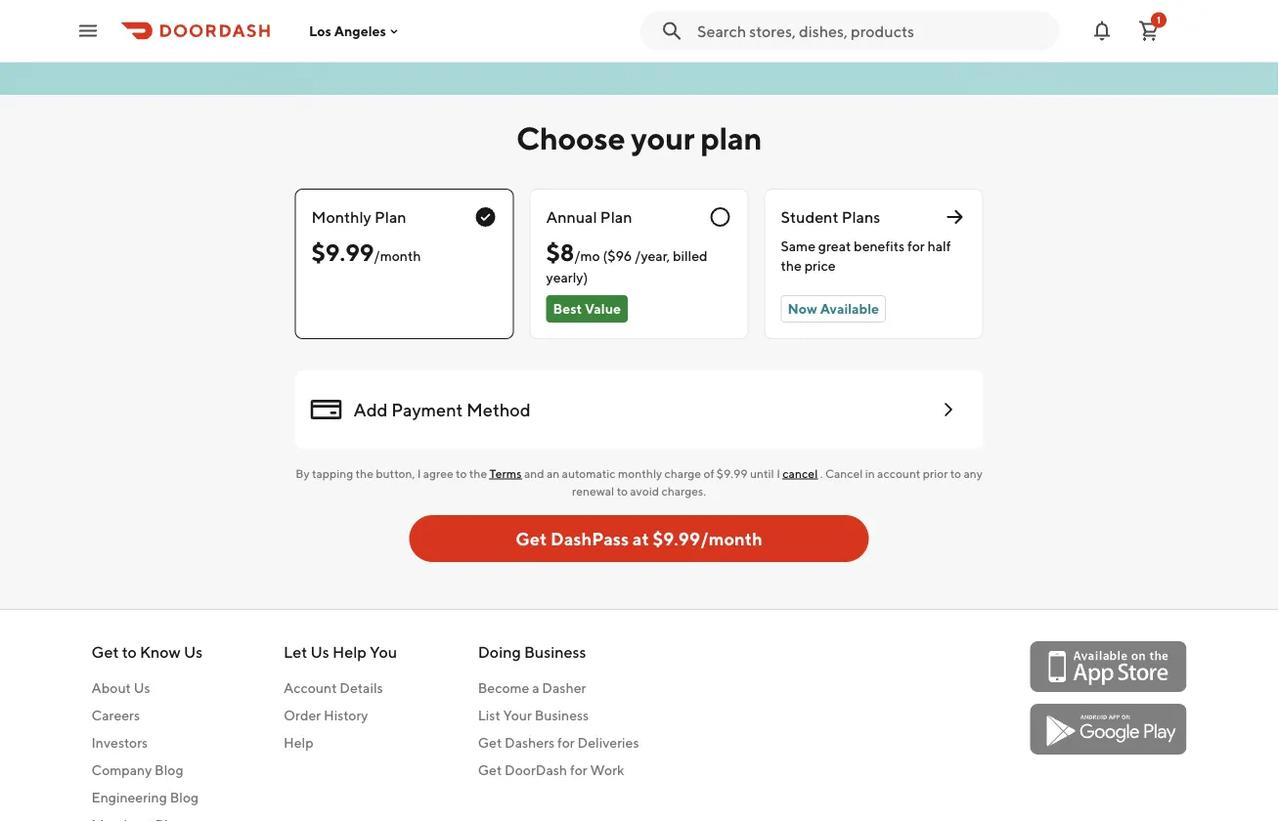 Task type: locate. For each thing, give the bounding box(es) containing it.
for down list your business link
[[557, 735, 575, 751]]

details
[[256, 45, 299, 62]]

0 horizontal spatial plan
[[375, 208, 406, 226]]

get dashpass at $9.99/month
[[516, 528, 763, 549]]

$8
[[546, 238, 574, 266]]

get for get dashpass at $9.99/month
[[516, 528, 547, 549]]

plans
[[842, 208, 880, 226]]

2 horizontal spatial the
[[781, 258, 802, 274]]

us inside "link"
[[134, 680, 150, 696]]

0 horizontal spatial the
[[355, 466, 373, 480]]

blog down investors link
[[155, 762, 183, 778]]

best value
[[553, 301, 621, 317]]

get doordash for work link
[[478, 761, 639, 780]]

company
[[91, 762, 152, 778]]

for left half
[[907, 238, 925, 254]]

for inside "same great benefits for half the price"
[[907, 238, 925, 254]]

1
[[1157, 14, 1161, 25]]

the left terms in the left of the page
[[469, 466, 487, 480]]

notification bell image
[[1090, 19, 1114, 43]]

/mo
[[574, 247, 600, 264]]

for left work on the bottom of page
[[570, 762, 587, 778]]

your
[[631, 119, 694, 156]]

about
[[166, 45, 204, 62]]

available
[[820, 301, 879, 317]]

dasher
[[542, 680, 586, 696]]

blog down company blog link
[[170, 790, 199, 806]]

get for get dashers for deliveries
[[478, 735, 502, 751]]

your
[[503, 708, 532, 724]]

get left doordash
[[478, 762, 502, 778]]

the inside "same great benefits for half the price"
[[781, 258, 802, 274]]

button,
[[376, 466, 415, 480]]

to left avoid
[[617, 484, 628, 498]]

$9.99/month
[[653, 528, 763, 549]]

i left the agree
[[417, 466, 421, 480]]

2 vertical spatial for
[[570, 762, 587, 778]]

.
[[820, 466, 823, 480]]

price
[[805, 258, 836, 274]]

0 horizontal spatial us
[[134, 680, 150, 696]]

1 horizontal spatial i
[[777, 466, 780, 480]]

become
[[478, 680, 530, 696]]

by tapping the button, i agree to the terms and an automatic monthly charge of $9.99 until i cancel
[[296, 466, 818, 480]]

business down become a dasher link
[[535, 708, 589, 724]]

$9.99 down monthly
[[311, 238, 374, 266]]

/year,
[[635, 247, 670, 264]]

for inside 'link'
[[557, 735, 575, 751]]

help down order
[[284, 735, 313, 751]]

get up about
[[91, 643, 119, 662]]

get down list
[[478, 735, 502, 751]]

0 horizontal spatial i
[[417, 466, 421, 480]]

value
[[585, 301, 621, 317]]

about
[[91, 680, 131, 696]]

us right know
[[184, 643, 203, 662]]

order
[[284, 708, 321, 724]]

learn more about benefit details
[[91, 45, 299, 62]]

account
[[877, 466, 921, 480]]

order history
[[284, 708, 368, 724]]

angeles
[[334, 23, 386, 39]]

1 horizontal spatial $9.99
[[717, 466, 748, 480]]

/mo ($96 /year, billed yearly)
[[546, 247, 708, 286]]

1 horizontal spatial plan
[[600, 208, 632, 226]]

same great benefits for half the price
[[781, 238, 951, 274]]

monthly plan
[[311, 208, 406, 226]]

0 vertical spatial $9.99
[[311, 238, 374, 266]]

company blog link
[[91, 761, 203, 780]]

0 horizontal spatial help
[[284, 735, 313, 751]]

about us
[[91, 680, 150, 696]]

engineering blog
[[91, 790, 199, 806]]

1 vertical spatial for
[[557, 735, 575, 751]]

to right the agree
[[456, 466, 467, 480]]

get inside get dashpass at $9.99/month "button"
[[516, 528, 547, 549]]

0 horizontal spatial $9.99
[[311, 238, 374, 266]]

the
[[781, 258, 802, 274], [355, 466, 373, 480], [469, 466, 487, 480]]

a
[[532, 680, 539, 696]]

charge
[[665, 466, 701, 480]]

account details
[[284, 680, 383, 696]]

in
[[865, 466, 875, 480]]

1 vertical spatial help
[[284, 735, 313, 751]]

choose your plan
[[516, 119, 762, 156]]

$9.99 /month
[[311, 238, 421, 266]]

to left know
[[122, 643, 137, 662]]

to left any
[[950, 466, 961, 480]]

engineering blog link
[[91, 788, 203, 808]]

for for work
[[570, 762, 587, 778]]

get inside get dashers for deliveries 'link'
[[478, 735, 502, 751]]

the down "same"
[[781, 258, 802, 274]]

help
[[332, 643, 367, 662], [284, 735, 313, 751]]

0 vertical spatial for
[[907, 238, 925, 254]]

an
[[547, 466, 560, 480]]

2 plan from the left
[[600, 208, 632, 226]]

get to know us
[[91, 643, 203, 662]]

1 horizontal spatial help
[[332, 643, 367, 662]]

i
[[417, 466, 421, 480], [777, 466, 780, 480]]

0 vertical spatial blog
[[155, 762, 183, 778]]

doing business
[[478, 643, 586, 662]]

. cancel in account prior to any renewal to avoid charges.
[[572, 466, 983, 498]]

us for let us help you
[[310, 643, 329, 662]]

let
[[284, 643, 307, 662]]

1 button
[[1130, 11, 1169, 50]]

to
[[456, 466, 467, 480], [950, 466, 961, 480], [617, 484, 628, 498], [122, 643, 137, 662]]

los
[[309, 23, 331, 39]]

learn
[[91, 45, 128, 62]]

$9.99 right of
[[717, 466, 748, 480]]

2 horizontal spatial us
[[310, 643, 329, 662]]

plan for $9.99
[[375, 208, 406, 226]]

blog for company blog
[[155, 762, 183, 778]]

los angeles
[[309, 23, 386, 39]]

0 vertical spatial business
[[524, 643, 586, 662]]

doing
[[478, 643, 521, 662]]

1 horizontal spatial us
[[184, 643, 203, 662]]

plan up /month
[[375, 208, 406, 226]]

choose
[[516, 119, 625, 156]]

get
[[516, 528, 547, 549], [91, 643, 119, 662], [478, 735, 502, 751], [478, 762, 502, 778]]

the left button,
[[355, 466, 373, 480]]

get for get to know us
[[91, 643, 119, 662]]

get dashpass at $9.99/month button
[[409, 515, 869, 562]]

of
[[704, 466, 714, 480]]

1 vertical spatial business
[[535, 708, 589, 724]]

monthly
[[618, 466, 662, 480]]

business up become a dasher link
[[524, 643, 586, 662]]

help left you
[[332, 643, 367, 662]]

dashpass
[[551, 528, 629, 549]]

deliveries
[[578, 735, 639, 751]]

get left dashpass
[[516, 528, 547, 549]]

los angeles button
[[309, 23, 402, 39]]

plan
[[375, 208, 406, 226], [600, 208, 632, 226]]

i right until
[[777, 466, 780, 480]]

history
[[324, 708, 368, 724]]

automatic
[[562, 466, 616, 480]]

open menu image
[[76, 19, 100, 43]]

Store search: begin typing to search for stores available on DoorDash text field
[[697, 20, 1047, 42]]

get inside get doordash for work link
[[478, 762, 502, 778]]

list your business link
[[478, 706, 639, 726]]

us right the let in the left bottom of the page
[[310, 643, 329, 662]]

1 vertical spatial blog
[[170, 790, 199, 806]]

us up careers link
[[134, 680, 150, 696]]

1 plan from the left
[[375, 208, 406, 226]]

student plans
[[781, 208, 880, 226]]

plan up ($96
[[600, 208, 632, 226]]



Task type: describe. For each thing, give the bounding box(es) containing it.
same
[[781, 238, 816, 254]]

and
[[524, 466, 544, 480]]

work
[[590, 762, 624, 778]]

tapping
[[312, 466, 353, 480]]

dashers
[[505, 735, 555, 751]]

let us help you
[[284, 643, 397, 662]]

benefit
[[207, 45, 253, 62]]

more
[[131, 45, 164, 62]]

great
[[818, 238, 851, 254]]

about us link
[[91, 679, 203, 698]]

prior
[[923, 466, 948, 480]]

you
[[370, 643, 397, 662]]

company blog
[[91, 762, 183, 778]]

cancel
[[783, 466, 818, 480]]

terms
[[490, 466, 522, 480]]

for for deliveries
[[557, 735, 575, 751]]

blog for engineering blog
[[170, 790, 199, 806]]

1 i from the left
[[417, 466, 421, 480]]

account
[[284, 680, 337, 696]]

now available
[[788, 301, 879, 317]]

get dashers for deliveries
[[478, 735, 639, 751]]

1 items, open order cart image
[[1137, 19, 1161, 43]]

investors link
[[91, 733, 203, 753]]

careers
[[91, 708, 140, 724]]

add
[[354, 399, 388, 420]]

details
[[340, 680, 383, 696]]

by
[[296, 466, 310, 480]]

1 vertical spatial $9.99
[[717, 466, 748, 480]]

until
[[750, 466, 774, 480]]

us for about us
[[134, 680, 150, 696]]

know
[[140, 643, 181, 662]]

0 vertical spatial help
[[332, 643, 367, 662]]

get for get doordash for work
[[478, 762, 502, 778]]

order history link
[[284, 706, 397, 726]]

become a dasher link
[[478, 679, 639, 698]]

2 i from the left
[[777, 466, 780, 480]]

benefits
[[854, 238, 905, 254]]

yearly)
[[546, 269, 588, 286]]

become a dasher
[[478, 680, 586, 696]]

/month
[[374, 247, 421, 264]]

now
[[788, 301, 817, 317]]

cancel
[[825, 466, 863, 480]]

1 horizontal spatial the
[[469, 466, 487, 480]]

list your business
[[478, 708, 589, 724]]

student
[[781, 208, 839, 226]]

avoid
[[630, 484, 659, 498]]

renewal
[[572, 484, 614, 498]]

add payment method
[[354, 399, 531, 420]]

billed
[[673, 247, 708, 264]]

plan for $8
[[600, 208, 632, 226]]

payment
[[391, 399, 463, 420]]

get doordash for work
[[478, 762, 624, 778]]

annual plan
[[546, 208, 632, 226]]

half
[[928, 238, 951, 254]]

engineering
[[91, 790, 167, 806]]

charges.
[[662, 484, 706, 498]]

investors
[[91, 735, 148, 751]]

careers link
[[91, 706, 203, 726]]

monthly
[[311, 208, 371, 226]]

terms link
[[490, 466, 522, 480]]

doordash
[[505, 762, 567, 778]]

best
[[553, 301, 582, 317]]

agree
[[423, 466, 453, 480]]

list
[[478, 708, 500, 724]]

method
[[467, 399, 531, 420]]

cancel link
[[783, 466, 818, 480]]

at
[[633, 528, 649, 549]]

get dashers for deliveries link
[[478, 733, 639, 753]]

annual
[[546, 208, 597, 226]]



Task type: vqa. For each thing, say whether or not it's contained in the screenshot.
Order
yes



